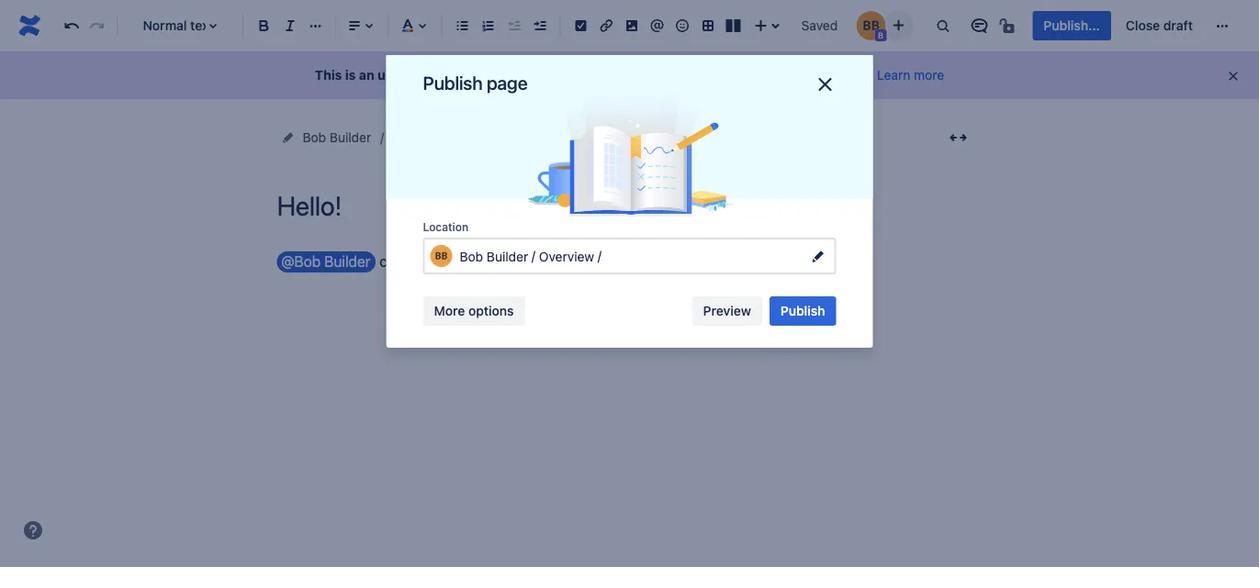 Task type: vqa. For each thing, say whether or not it's contained in the screenshot.
Files,
no



Task type: locate. For each thing, give the bounding box(es) containing it.
bob inside bob builder / overview /
[[460, 249, 483, 264]]

indent tab image
[[529, 15, 551, 37]]

publish... button
[[1033, 11, 1112, 40]]

1 horizontal spatial bob
[[460, 249, 483, 264]]

builder right @bob on the left of page
[[324, 253, 371, 270]]

2 you from the left
[[643, 68, 665, 83]]

/
[[532, 248, 536, 263], [598, 248, 602, 263]]

it
[[603, 68, 611, 83], [715, 68, 722, 83]]

it left or at right top
[[715, 68, 722, 83]]

builder for bob builder
[[330, 130, 371, 145]]

only
[[498, 68, 526, 83]]

make page full-width image
[[948, 127, 970, 149]]

Give this page a title text field
[[277, 191, 975, 221]]

close
[[1126, 18, 1161, 33]]

bob
[[303, 130, 326, 145], [460, 249, 483, 264]]

0 horizontal spatial you
[[529, 68, 551, 83]]

edit page location image
[[807, 245, 829, 267]]

until
[[614, 68, 640, 83]]

publish for publish
[[781, 304, 825, 319]]

bold ⌘b image
[[253, 15, 275, 37]]

1 horizontal spatial /
[[598, 248, 602, 263]]

builder up options
[[487, 249, 528, 264]]

close draft
[[1126, 18, 1193, 33]]

1 horizontal spatial you
[[643, 68, 665, 83]]

1 you from the left
[[529, 68, 551, 83]]

publish
[[423, 72, 483, 93], [781, 304, 825, 319]]

0 horizontal spatial it
[[603, 68, 611, 83]]

draft.
[[459, 68, 495, 83]]

you right until on the top of page
[[643, 68, 665, 83]]

bob builder
[[303, 130, 371, 145]]

can
[[554, 68, 575, 83]]

it right see
[[603, 68, 611, 83]]

more
[[434, 304, 465, 319]]

publish
[[668, 68, 711, 83]]

outdent ⇧tab image
[[503, 15, 525, 37]]

you left can
[[529, 68, 551, 83]]

is
[[345, 68, 356, 83]]

see
[[579, 68, 600, 83]]

overview
[[539, 249, 594, 264]]

1 vertical spatial publish
[[781, 304, 825, 319]]

numbered list ⌘⇧7 image
[[477, 15, 499, 37]]

2 it from the left
[[715, 68, 722, 83]]

0 horizontal spatial publish
[[423, 72, 483, 93]]

publish button
[[770, 297, 837, 326]]

publish left the page
[[423, 72, 483, 93]]

you
[[529, 68, 551, 83], [643, 68, 665, 83]]

builder down is
[[330, 130, 371, 145]]

learn more link
[[877, 68, 945, 83]]

table image
[[697, 15, 719, 37]]

preview
[[703, 304, 751, 319]]

2 / from the left
[[598, 248, 602, 263]]

0 horizontal spatial /
[[532, 248, 536, 263]]

builder
[[330, 130, 371, 145], [487, 249, 528, 264], [324, 253, 371, 270]]

more
[[914, 68, 945, 83]]

0 horizontal spatial bob
[[303, 130, 326, 145]]

bob builder / overview /
[[460, 248, 605, 264]]

/ left the overview
[[532, 248, 536, 263]]

1 horizontal spatial it
[[715, 68, 722, 83]]

publish page
[[423, 72, 528, 93]]

publish inside "button"
[[781, 304, 825, 319]]

1 horizontal spatial publish
[[781, 304, 825, 319]]

/ right the overview
[[598, 248, 602, 263]]

0 vertical spatial publish
[[423, 72, 483, 93]]

Main content area, start typing to enter text. text field
[[277, 249, 975, 274]]

0 vertical spatial bob
[[303, 130, 326, 145]]

close draft button
[[1115, 11, 1204, 40]]

this is an unpublished draft. only you can see it until you publish it or give someone the link. learn more
[[315, 68, 945, 83]]

builder inside bob builder link
[[330, 130, 371, 145]]

confluence image
[[15, 11, 44, 40], [15, 11, 44, 40]]

1 vertical spatial bob
[[460, 249, 483, 264]]

redo ⌘⇧z image
[[86, 15, 108, 37]]

page
[[487, 72, 528, 93]]

someone
[[769, 68, 824, 83]]

bob down 'location'
[[460, 249, 483, 264]]

add image, video, or file image
[[621, 15, 643, 37]]

bob right move this page icon
[[303, 130, 326, 145]]

publish down edit page location image
[[781, 304, 825, 319]]

builder inside bob builder / overview /
[[487, 249, 528, 264]]

bob for bob builder / overview /
[[460, 249, 483, 264]]

builder inside "main content area, start typing to enter text." text box
[[324, 253, 371, 270]]

1 / from the left
[[532, 248, 536, 263]]

builder for bob builder / overview /
[[487, 249, 528, 264]]

this
[[315, 68, 342, 83]]

bob builder image
[[857, 11, 886, 40]]

1 it from the left
[[603, 68, 611, 83]]



Task type: describe. For each thing, give the bounding box(es) containing it.
link.
[[850, 68, 874, 83]]

options
[[469, 304, 514, 319]]

congratulations!
[[380, 253, 486, 270]]

content
[[393, 130, 441, 145]]

publish...
[[1044, 18, 1101, 33]]

dismiss image
[[1227, 69, 1241, 84]]

preview button
[[692, 297, 762, 326]]

bob for bob builder
[[303, 130, 326, 145]]

an
[[359, 68, 375, 83]]

italic ⌘i image
[[279, 15, 301, 37]]

saved
[[802, 18, 838, 33]]

more options
[[434, 304, 514, 319]]

bullet list ⌘⇧8 image
[[452, 15, 474, 37]]

move this page image
[[281, 130, 295, 145]]

builder for @bob builder congratulations!
[[324, 253, 371, 270]]

learn
[[877, 68, 911, 83]]

emoji image
[[672, 15, 694, 37]]

more options button
[[423, 297, 525, 326]]

or
[[726, 68, 738, 83]]

@bob builder congratulations!
[[281, 253, 490, 270]]

publish for publish page
[[423, 72, 483, 93]]

bob builder link
[[303, 127, 371, 149]]

give
[[741, 68, 766, 83]]

mention image
[[646, 15, 668, 37]]

content link
[[393, 127, 441, 149]]

@bob
[[281, 253, 321, 270]]

undo ⌘z image
[[60, 15, 83, 37]]

close publish modal image
[[814, 73, 837, 96]]

link image
[[595, 15, 617, 37]]

layouts image
[[723, 15, 745, 37]]

draft
[[1164, 18, 1193, 33]]

location
[[423, 220, 469, 233]]

the
[[827, 68, 846, 83]]

unpublished
[[378, 68, 456, 83]]

action item image
[[570, 15, 592, 37]]



